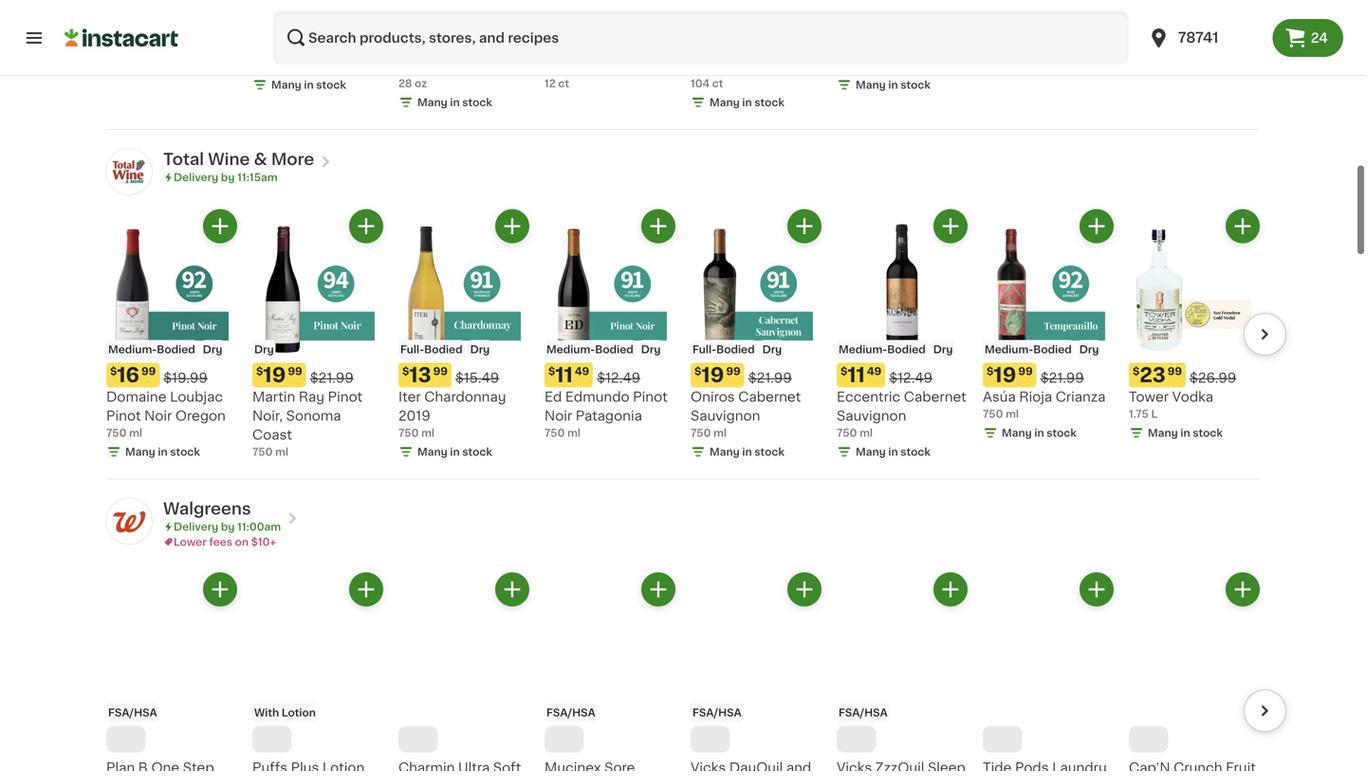 Task type: describe. For each thing, give the bounding box(es) containing it.
crisps,
[[399, 42, 445, 55]]

ultra inside tide pods plus ultra oxi laundry detergent, 104 ct
[[691, 23, 723, 36]]

in down salame,
[[304, 80, 314, 90]]

many in stock down $ 13 99 $15.49 iter chardonnay 2019 750 ml
[[418, 447, 493, 458]]

full- for 13
[[401, 345, 424, 355]]

many down asúa
[[1002, 428, 1032, 439]]

3 fsa/hsa from the left
[[693, 708, 742, 719]]

factory
[[443, 4, 494, 17]]

medium- for loubjac
[[108, 345, 157, 355]]

bibigo chicken potstickers, 4.2 lbs
[[983, 4, 1110, 36]]

cooked
[[1176, 4, 1228, 17]]

2 medium-bodied dry from the left
[[547, 345, 661, 355]]

lower
[[174, 537, 207, 548]]

in down $ 13 99 $15.49 iter chardonnay 2019 750 ml
[[450, 447, 460, 458]]

99 for $ 16 99
[[141, 367, 156, 377]]

$16.99 original price: $19.99 element
[[106, 363, 237, 388]]

many in stock down the potstickers,
[[1002, 61, 1077, 71]]

oz. inside frito lay sunchips variety, 30 x 1.5 oz. 30 x 1.5 oz
[[213, 23, 233, 36]]

1 vertical spatial 25
[[837, 61, 851, 71]]

in down the potstickers,
[[1035, 61, 1045, 71]]

columbus low sodium italian dry salame, 2 x 16 oz 2 x 16 oz
[[252, 4, 374, 71]]

lotion
[[282, 708, 316, 719]]

oregon
[[176, 410, 226, 423]]

1 horizontal spatial 1.5
[[192, 23, 210, 36]]

oz inside frito lay sunchips variety, 30 x 1.5 oz. 30 x 1.5 oz
[[149, 42, 161, 52]]

domaine loubjac pinot noir oregon 750 ml
[[106, 391, 226, 439]]

many in stock down salame,
[[271, 80, 346, 90]]

delivery by 11:15am
[[174, 172, 278, 183]]

13
[[409, 366, 432, 386]]

11 for $ 11 49 $12.49 eccentric cabernet sauvignon 750 ml
[[848, 366, 866, 386]]

cabernet inside oniros cabernet sauvignon 750 ml
[[739, 391, 801, 404]]

on
[[235, 537, 249, 548]]

dry for iter chardonnay 2019
[[470, 345, 490, 355]]

kleenex ultra soft facial tissue, 3-ply, upright box, 85 tissues, 12 ct
[[545, 4, 676, 74]]

$ for $ 19 99 $21.99 asúa rioja crianza 750 ml
[[987, 367, 994, 377]]

many in stock down oniros cabernet sauvignon 750 ml
[[710, 447, 785, 458]]

bodied for cabernet
[[717, 345, 755, 355]]

ct inside tide pods plus ultra oxi laundry detergent, 104 ct
[[793, 42, 807, 55]]

dry for eccentric cabernet sauvignon
[[934, 345, 953, 355]]

bodied for loubjac
[[157, 345, 195, 355]]

dry for asúa rioja crianza
[[1080, 345, 1100, 355]]

&
[[254, 151, 267, 167]]

snack
[[399, 4, 439, 17]]

many down the 104 ct
[[710, 97, 740, 108]]

many down eccentric
[[856, 447, 886, 458]]

total wine & more image
[[106, 149, 152, 194]]

medium-bodied dry for loubjac
[[108, 345, 223, 355]]

many in stock down sensible portions veggie straws, 25 oz. 25 oz on the right top
[[856, 80, 931, 90]]

tower
[[1130, 391, 1170, 404]]

$21.99 for martin
[[310, 372, 354, 385]]

with
[[254, 708, 279, 719]]

3 bodied from the left
[[595, 345, 634, 355]]

12 down rice
[[1221, 42, 1235, 55]]

variety,
[[106, 23, 156, 36]]

1 vertical spatial 7.4
[[1152, 61, 1167, 71]]

85
[[631, 42, 648, 55]]

more
[[271, 151, 314, 167]]

laundry
[[754, 23, 808, 36]]

oz,
[[1198, 42, 1218, 55]]

pinot inside $ 19 99 $21.99 martin ray pinot noir, sonoma coast 750 ml
[[328, 391, 363, 404]]

snack factory organic pretzel crisps, 28 oz
[[399, 4, 501, 55]]

2019
[[399, 410, 431, 423]]

oz down crisps,
[[415, 78, 427, 89]]

99 for $ 19 99 $21.99 martin ray pinot noir, sonoma coast 750 ml
[[288, 367, 303, 377]]

ct down detergent,
[[713, 78, 724, 89]]

$19.99 original price: $21.99 element for 19
[[983, 363, 1114, 388]]

dry for ed edmundo pinot noir patagonia
[[641, 345, 661, 355]]

bowls,
[[1130, 42, 1173, 55]]

delivery for delivery by 11:15am
[[174, 172, 219, 183]]

soft
[[637, 4, 665, 17]]

in down oniros cabernet sauvignon 750 ml
[[743, 447, 752, 458]]

many in stock down the rioja
[[1002, 428, 1077, 439]]

oz down salame,
[[284, 61, 297, 71]]

upright
[[545, 42, 595, 55]]

sticky
[[1130, 23, 1171, 36]]

plus
[[767, 4, 795, 17]]

with lotion
[[254, 708, 316, 719]]

104 inside tide pods plus ultra oxi laundry detergent, 104 ct
[[766, 42, 790, 55]]

28 inside snack factory organic pretzel crisps, 28 oz
[[448, 42, 465, 55]]

stock down $ 11 49 $12.49 eccentric cabernet sauvignon 750 ml
[[901, 447, 931, 458]]

crianza
[[1056, 391, 1106, 404]]

lay
[[140, 4, 164, 17]]

tissues,
[[545, 61, 599, 74]]

$26.99
[[1190, 372, 1237, 385]]

by for 11:15am
[[221, 172, 235, 183]]

1 horizontal spatial 25
[[939, 23, 956, 36]]

oz inside sensible portions veggie straws, 25 oz. 25 oz
[[853, 61, 866, 71]]

sunchips
[[167, 4, 229, 17]]

(2.2k)
[[615, 63, 647, 73]]

$ for $ 23 99 $26.99 tower vodka 1.75 l
[[1133, 367, 1140, 377]]

full-bodied dry for 19
[[693, 345, 782, 355]]

stock down (187)
[[755, 97, 785, 108]]

lbs
[[1090, 23, 1110, 36]]

iter
[[399, 391, 421, 404]]

in down domaine loubjac pinot noir oregon 750 ml
[[158, 447, 168, 458]]

1 horizontal spatial 30
[[160, 23, 178, 36]]

lower fees on $10+
[[174, 537, 276, 548]]

ultra inside kleenex ultra soft facial tissue, 3-ply, upright box, 85 tissues, 12 ct
[[602, 4, 633, 17]]

78741
[[1179, 31, 1219, 45]]

ct inside kleenex ultra soft facial tissue, 3-ply, upright box, 85 tissues, 12 ct
[[619, 61, 633, 74]]

2 fsa/hsa from the left
[[547, 708, 596, 719]]

x down variety, at the left of page
[[123, 42, 129, 52]]

99 for $ 23 99 $26.99 tower vodka 1.75 l
[[1168, 367, 1183, 377]]

stock down 4.2
[[1047, 61, 1077, 71]]

750 inside ed edmundo pinot noir patagonia 750 ml
[[545, 428, 565, 439]]

stock down (1.1k)
[[463, 97, 493, 108]]

ed
[[545, 391, 562, 404]]

1.75
[[1130, 409, 1149, 420]]

box,
[[598, 42, 627, 55]]

$ 11 49 $12.49 eccentric cabernet sauvignon 750 ml
[[837, 366, 967, 439]]

eccentric
[[837, 391, 901, 404]]

potstickers,
[[983, 23, 1062, 36]]

x down salame,
[[262, 61, 268, 71]]

1 vertical spatial 16
[[270, 61, 282, 71]]

oz down low
[[349, 42, 364, 55]]

4.2
[[1065, 23, 1087, 36]]

by for 11:00am
[[221, 522, 235, 533]]

2 fsa/hsa link from the left
[[545, 588, 676, 772]]

product group containing 16
[[106, 209, 237, 460]]

l
[[1152, 409, 1158, 420]]

99 for $ 19 99 $21.99 asúa rioja crianza 750 ml
[[1019, 367, 1033, 377]]

pretzel
[[455, 23, 501, 36]]

full-bodied dry for 13
[[401, 345, 490, 355]]

tissue,
[[587, 23, 633, 36]]

2 medium- from the left
[[547, 345, 595, 355]]

many down oniros cabernet sauvignon 750 ml
[[710, 447, 740, 458]]

bibigo for bibigo cooked sticky white rice bowls, 7.4 oz, 12 ct 12 x 7.4 oz
[[1130, 4, 1172, 17]]

$ 23 99 $26.99 tower vodka 1.75 l
[[1130, 366, 1237, 420]]

straws,
[[887, 23, 935, 36]]

in down detergent,
[[743, 97, 752, 108]]

x inside bibigo cooked sticky white rice bowls, 7.4 oz, 12 ct 12 x 7.4 oz
[[1143, 61, 1149, 71]]

total
[[163, 151, 204, 167]]

many down l
[[1149, 428, 1179, 439]]

2 78741 button from the left
[[1148, 11, 1262, 65]]

walgreens image
[[106, 499, 152, 545]]

$11.49 original price: $12.49 element for eccentric cabernet sauvignon
[[837, 363, 968, 388]]

facial
[[545, 23, 583, 36]]

pinot for edmundo
[[633, 391, 668, 404]]

many down 28 oz
[[418, 97, 448, 108]]

99 for $ 19 99
[[727, 367, 741, 377]]

sonoma
[[286, 410, 341, 423]]

bibigo for bibigo chicken potstickers, 4.2 lbs
[[983, 4, 1026, 17]]

oniros cabernet sauvignon 750 ml
[[691, 391, 801, 439]]

in down sensible portions veggie straws, 25 oz. 25 oz on the right top
[[889, 80, 899, 90]]

sensible portions veggie straws, 25 oz. 25 oz
[[837, 4, 956, 71]]

x down italian
[[320, 42, 328, 55]]

stock down the oregon
[[170, 447, 200, 458]]

sauvignon inside oniros cabernet sauvignon 750 ml
[[691, 410, 761, 423]]

frito lay sunchips variety, 30 x 1.5 oz. 30 x 1.5 oz
[[106, 4, 233, 52]]

$ 11 49
[[549, 366, 590, 386]]

750 inside domaine loubjac pinot noir oregon 750 ml
[[106, 428, 127, 439]]

product group containing 13
[[399, 209, 530, 460]]

$10+
[[251, 537, 276, 548]]

dry inside columbus low sodium italian dry salame, 2 x 16 oz 2 x 16 oz
[[350, 23, 374, 36]]

bodied for 11
[[888, 345, 926, 355]]

sensible
[[837, 4, 894, 17]]

104 ct
[[691, 78, 724, 89]]

750 inside the $ 19 99 $21.99 asúa rioja crianza 750 ml
[[983, 409, 1004, 420]]

medium- for 11
[[839, 345, 888, 355]]

loubjac
[[170, 391, 223, 404]]

$ for $ 16 99
[[110, 367, 117, 377]]

(1.1k)
[[469, 63, 496, 73]]

1 horizontal spatial 2
[[308, 42, 317, 55]]

12 down the bowls,
[[1130, 61, 1141, 71]]

noir for ed
[[545, 410, 573, 423]]

many down salame,
[[271, 80, 302, 90]]

bodied for 19
[[1034, 345, 1072, 355]]

bodied for 13
[[424, 345, 463, 355]]

tide
[[691, 4, 720, 17]]

low
[[324, 4, 352, 17]]

3-
[[637, 23, 651, 36]]

19 for 19
[[702, 366, 725, 386]]

11:00am
[[237, 522, 281, 533]]

ct down the tissues,
[[558, 78, 570, 89]]

many in stock down l
[[1149, 428, 1223, 439]]

delivery for delivery by 11:00am
[[174, 522, 219, 533]]

ed edmundo pinot noir patagonia 750 ml
[[545, 391, 668, 439]]



Task type: vqa. For each thing, say whether or not it's contained in the screenshot.
GROCERY corresponding to Grocery Pickup Near Me
no



Task type: locate. For each thing, give the bounding box(es) containing it.
$ for $ 19 99
[[695, 367, 702, 377]]

ml inside ed edmundo pinot noir patagonia 750 ml
[[568, 428, 581, 439]]

pinot right "ray"
[[328, 391, 363, 404]]

12 inside kleenex ultra soft facial tissue, 3-ply, upright box, 85 tissues, 12 ct
[[602, 61, 616, 74]]

11 inside $ 11 49 $12.49 eccentric cabernet sauvignon 750 ml
[[848, 366, 866, 386]]

$19.99 original price: $21.99 element up "ray"
[[252, 363, 383, 388]]

99 up "ray"
[[288, 367, 303, 377]]

medium-bodied dry up the $ 19 99 $21.99 asúa rioja crianza 750 ml
[[985, 345, 1100, 355]]

1 horizontal spatial pinot
[[328, 391, 363, 404]]

1 horizontal spatial sauvignon
[[837, 410, 907, 423]]

4 fsa/hsa link from the left
[[837, 588, 968, 772]]

1 medium-bodied dry from the left
[[108, 345, 223, 355]]

0 horizontal spatial $11.49 original price: $12.49 element
[[545, 363, 676, 388]]

0 vertical spatial 1.5
[[192, 23, 210, 36]]

many down 2019
[[418, 447, 448, 458]]

2 bibigo from the left
[[1130, 4, 1172, 17]]

0 horizontal spatial 1.5
[[132, 42, 146, 52]]

1 horizontal spatial full-bodied dry
[[693, 345, 782, 355]]

many down the potstickers,
[[1002, 61, 1032, 71]]

0 vertical spatial 2
[[308, 42, 317, 55]]

1 horizontal spatial $19.99 original price: $21.99 element
[[691, 363, 822, 388]]

1 78741 button from the left
[[1137, 11, 1274, 65]]

7.4 down the bowls,
[[1152, 61, 1167, 71]]

24 button
[[1274, 19, 1344, 57]]

4 bodied from the left
[[717, 345, 755, 355]]

49 for $ 11 49 $12.49 eccentric cabernet sauvignon 750 ml
[[867, 367, 882, 377]]

$ up tower
[[1133, 367, 1140, 377]]

dry up $19.99
[[203, 345, 223, 355]]

750 inside oniros cabernet sauvignon 750 ml
[[691, 428, 711, 439]]

0 horizontal spatial pinot
[[106, 410, 141, 423]]

full-bodied dry up $13.99 original price: $15.49 element
[[401, 345, 490, 355]]

dry for domaine loubjac pinot noir oregon
[[203, 345, 223, 355]]

dry up $ 11 49 $12.49 eccentric cabernet sauvignon 750 ml
[[934, 345, 953, 355]]

104
[[766, 42, 790, 55], [691, 78, 710, 89]]

2 bodied from the left
[[424, 345, 463, 355]]

dry up martin
[[254, 345, 274, 355]]

0 horizontal spatial 11
[[556, 366, 573, 386]]

0 vertical spatial 104
[[766, 42, 790, 55]]

chardonnay
[[425, 391, 506, 404]]

1 $11.49 original price: $12.49 element from the left
[[545, 363, 676, 388]]

full- up "13"
[[401, 345, 424, 355]]

6 bodied from the left
[[1034, 345, 1072, 355]]

1 horizontal spatial 16
[[270, 61, 282, 71]]

$ inside $ 19 99 $21.99 martin ray pinot noir, sonoma coast 750 ml
[[256, 367, 263, 377]]

$15.49
[[456, 372, 499, 385]]

49 inside the $ 11 49
[[575, 367, 590, 377]]

0 vertical spatial 7.4
[[1176, 42, 1195, 55]]

ml inside $ 19 99 $21.99 martin ray pinot noir, sonoma coast 750 ml
[[275, 447, 289, 458]]

portions
[[898, 4, 954, 17]]

1 noir from the left
[[144, 410, 172, 423]]

item carousel region containing fsa/hsa
[[80, 573, 1287, 772]]

2 down italian
[[308, 42, 317, 55]]

3 $19.99 original price: $21.99 element from the left
[[983, 363, 1114, 388]]

many in stock down domaine loubjac pinot noir oregon 750 ml
[[125, 447, 200, 458]]

1 bodied from the left
[[157, 345, 195, 355]]

stock down oniros cabernet sauvignon 750 ml
[[755, 447, 785, 458]]

ct down rice
[[1238, 42, 1252, 55]]

ml down coast
[[275, 447, 289, 458]]

99 inside "$ 23 99 $26.99 tower vodka 1.75 l"
[[1168, 367, 1183, 377]]

1 by from the top
[[221, 172, 235, 183]]

24
[[1312, 31, 1329, 45]]

1 delivery from the top
[[174, 172, 219, 183]]

1 horizontal spatial oz.
[[837, 42, 857, 55]]

2 $19.99 original price: $21.99 element from the left
[[691, 363, 822, 388]]

$ inside "$ 23 99 $26.99 tower vodka 1.75 l"
[[1133, 367, 1140, 377]]

1 full-bodied dry from the left
[[401, 345, 490, 355]]

noir,
[[252, 410, 283, 423]]

item carousel region for total wine & more
[[80, 209, 1287, 471]]

2 cabernet from the left
[[904, 391, 967, 404]]

kleenex
[[545, 4, 598, 17]]

0 horizontal spatial ultra
[[602, 4, 633, 17]]

bodied
[[157, 345, 195, 355], [424, 345, 463, 355], [595, 345, 634, 355], [717, 345, 755, 355], [888, 345, 926, 355], [1034, 345, 1072, 355]]

1 vertical spatial by
[[221, 522, 235, 533]]

pinot for loubjac
[[106, 410, 141, 423]]

organic
[[399, 23, 452, 36]]

0 vertical spatial 25
[[939, 23, 956, 36]]

30 down the lay
[[160, 23, 178, 36]]

vodka
[[1173, 391, 1214, 404]]

1 full- from the left
[[401, 345, 424, 355]]

x down the bowls,
[[1143, 61, 1149, 71]]

sauvignon inside $ 11 49 $12.49 eccentric cabernet sauvignon 750 ml
[[837, 410, 907, 423]]

$ 19 99
[[695, 366, 741, 386]]

by
[[221, 172, 235, 183], [221, 522, 235, 533]]

ultra down tide
[[691, 23, 723, 36]]

Search field
[[273, 11, 1129, 65]]

$21.99 up "ray"
[[310, 372, 354, 385]]

1 vertical spatial 1.5
[[132, 42, 146, 52]]

bibigo up sticky
[[1130, 4, 1172, 17]]

$13.99 original price: $15.49 element
[[399, 363, 530, 388]]

noir inside ed edmundo pinot noir patagonia 750 ml
[[545, 410, 573, 423]]

add image
[[208, 215, 232, 238], [355, 215, 378, 238], [793, 215, 817, 238], [355, 578, 378, 602], [501, 578, 524, 602], [647, 578, 671, 602], [939, 578, 963, 602]]

19 inside the $ 19 99 $21.99 asúa rioja crianza 750 ml
[[994, 366, 1017, 386]]

noir
[[144, 410, 172, 423], [545, 410, 573, 423]]

bodied up $ 19 99
[[717, 345, 755, 355]]

0 vertical spatial 28
[[448, 42, 465, 55]]

4 medium-bodied dry from the left
[[985, 345, 1100, 355]]

$ up iter
[[402, 367, 409, 377]]

rioja
[[1020, 391, 1053, 404]]

salame,
[[252, 42, 305, 55]]

1 vertical spatial 2
[[252, 61, 259, 71]]

1 horizontal spatial 28
[[448, 42, 465, 55]]

0 vertical spatial 30
[[160, 23, 178, 36]]

2 99 from the left
[[288, 367, 303, 377]]

$11.49 original price: $12.49 element up eccentric
[[837, 363, 968, 388]]

$ for $ 11 49 $12.49 eccentric cabernet sauvignon 750 ml
[[841, 367, 848, 377]]

$12.49 inside $ 11 49 $12.49 eccentric cabernet sauvignon 750 ml
[[890, 372, 933, 385]]

4 99 from the left
[[727, 367, 741, 377]]

1 horizontal spatial full-
[[693, 345, 717, 355]]

ml inside domaine loubjac pinot noir oregon 750 ml
[[129, 428, 142, 439]]

3 19 from the left
[[994, 366, 1017, 386]]

0 horizontal spatial 2
[[252, 61, 259, 71]]

0 horizontal spatial 28
[[399, 78, 412, 89]]

16 up domaine
[[117, 366, 140, 386]]

ml
[[1006, 409, 1019, 420], [129, 428, 142, 439], [422, 428, 435, 439], [568, 428, 581, 439], [714, 428, 727, 439], [860, 428, 873, 439], [275, 447, 289, 458]]

2 $21.99 from the left
[[749, 372, 792, 385]]

3 $ from the left
[[402, 367, 409, 377]]

1 vertical spatial item carousel region
[[80, 573, 1287, 772]]

0 horizontal spatial full-
[[401, 345, 424, 355]]

0 horizontal spatial 19
[[263, 366, 286, 386]]

$12.49
[[597, 372, 641, 385], [890, 372, 933, 385]]

5 99 from the left
[[1019, 367, 1033, 377]]

1 fsa/hsa link from the left
[[106, 588, 237, 772]]

2 horizontal spatial $19.99 original price: $21.99 element
[[983, 363, 1114, 388]]

ml down eccentric
[[860, 428, 873, 439]]

1 horizontal spatial $21.99
[[749, 372, 792, 385]]

1 horizontal spatial 104
[[766, 42, 790, 55]]

rice
[[1217, 23, 1247, 36]]

ml down oniros
[[714, 428, 727, 439]]

99 for $ 13 99 $15.49 iter chardonnay 2019 750 ml
[[433, 367, 448, 377]]

item carousel region containing 16
[[80, 209, 1287, 471]]

oz.
[[213, 23, 233, 36], [837, 42, 857, 55]]

1 $19.99 original price: $21.99 element from the left
[[252, 363, 383, 388]]

oz. down sunchips
[[213, 23, 233, 36]]

99 inside $ 19 99 $21.99 martin ray pinot noir, sonoma coast 750 ml
[[288, 367, 303, 377]]

1 $ from the left
[[110, 367, 117, 377]]

bibigo inside the bibigo chicken potstickers, 4.2 lbs
[[983, 4, 1026, 17]]

dry up oniros cabernet sauvignon 750 ml
[[763, 345, 782, 355]]

1 vertical spatial ultra
[[691, 23, 723, 36]]

5 bodied from the left
[[888, 345, 926, 355]]

ml inside the $ 19 99 $21.99 asúa rioja crianza 750 ml
[[1006, 409, 1019, 420]]

delivery
[[174, 172, 219, 183], [174, 522, 219, 533]]

oz inside snack factory organic pretzel crisps, 28 oz
[[469, 42, 484, 55]]

7 $ from the left
[[987, 367, 994, 377]]

99 right "13"
[[433, 367, 448, 377]]

1 horizontal spatial 49
[[867, 367, 882, 377]]

★★★★★
[[399, 60, 465, 74], [399, 60, 465, 74], [545, 60, 611, 74], [545, 60, 611, 74], [691, 60, 757, 74], [691, 60, 757, 74]]

7.4
[[1176, 42, 1195, 55], [1152, 61, 1167, 71]]

stock down sensible portions veggie straws, 25 oz. 25 oz on the right top
[[901, 80, 931, 90]]

fsa/hsa
[[108, 708, 157, 719], [547, 708, 596, 719], [693, 708, 742, 719], [839, 708, 888, 719]]

2 delivery from the top
[[174, 522, 219, 533]]

cabernet inside $ 11 49 $12.49 eccentric cabernet sauvignon 750 ml
[[904, 391, 967, 404]]

$19.99
[[164, 372, 208, 385]]

x
[[181, 23, 189, 36], [123, 42, 129, 52], [320, 42, 328, 55], [262, 61, 268, 71], [1143, 61, 1149, 71]]

frito
[[106, 4, 137, 17]]

ml inside $ 13 99 $15.49 iter chardonnay 2019 750 ml
[[422, 428, 435, 439]]

cabernet down $ 19 99
[[739, 391, 801, 404]]

full-
[[401, 345, 424, 355], [693, 345, 717, 355]]

0 horizontal spatial sauvignon
[[691, 410, 761, 423]]

delivery down total
[[174, 172, 219, 183]]

$12.49 up eccentric
[[890, 372, 933, 385]]

stock down columbus low sodium italian dry salame, 2 x 16 oz 2 x 16 oz
[[316, 80, 346, 90]]

11:15am
[[237, 172, 278, 183]]

many in stock down (187)
[[710, 97, 785, 108]]

bodied up $16.99 original price: $19.99 element
[[157, 345, 195, 355]]

ray
[[299, 391, 325, 404]]

6 $ from the left
[[841, 367, 848, 377]]

$ 19 99 $21.99 martin ray pinot noir, sonoma coast 750 ml
[[252, 366, 363, 458]]

add image
[[501, 215, 524, 238], [647, 215, 671, 238], [939, 215, 963, 238], [1085, 215, 1109, 238], [1232, 215, 1255, 238], [208, 578, 232, 602], [793, 578, 817, 602], [1085, 578, 1109, 602], [1232, 578, 1255, 602]]

noir for domaine
[[144, 410, 172, 423]]

1 vertical spatial 30
[[106, 42, 121, 52]]

$11.49 original price: $12.49 element for ed edmundo pinot noir patagonia
[[545, 363, 676, 388]]

stock down vodka
[[1193, 428, 1223, 439]]

None search field
[[273, 11, 1129, 65]]

0 horizontal spatial oz.
[[213, 23, 233, 36]]

0 vertical spatial by
[[221, 172, 235, 183]]

2 horizontal spatial 19
[[994, 366, 1017, 386]]

16 inside item carousel region
[[117, 366, 140, 386]]

medium- up asúa
[[985, 345, 1034, 355]]

medium-bodied dry for 11
[[839, 345, 953, 355]]

in down vodka
[[1181, 428, 1191, 439]]

0 horizontal spatial full-bodied dry
[[401, 345, 490, 355]]

$ inside $ 19 99
[[695, 367, 702, 377]]

1 horizontal spatial $12.49
[[890, 372, 933, 385]]

columbus
[[252, 4, 321, 17]]

19 up martin
[[263, 366, 286, 386]]

medium-bodied dry up $ 11 49 $12.49 eccentric cabernet sauvignon 750 ml
[[839, 345, 953, 355]]

$ 19 99 $21.99 asúa rioja crianza 750 ml
[[983, 366, 1106, 420]]

item carousel region
[[80, 209, 1287, 471], [80, 573, 1287, 772]]

5 $ from the left
[[695, 367, 702, 377]]

stock down $ 13 99 $15.49 iter chardonnay 2019 750 ml
[[463, 447, 493, 458]]

11 up eccentric
[[848, 366, 866, 386]]

pinot
[[328, 391, 363, 404], [633, 391, 668, 404], [106, 410, 141, 423]]

1 11 from the left
[[556, 366, 573, 386]]

patagonia
[[576, 410, 643, 423]]

0 horizontal spatial 30
[[106, 42, 121, 52]]

full-bodied dry up $ 19 99
[[693, 345, 782, 355]]

$ inside '$ 16 99'
[[110, 367, 117, 377]]

1 horizontal spatial 11
[[848, 366, 866, 386]]

0 horizontal spatial bibigo
[[983, 4, 1026, 17]]

1 bibigo from the left
[[983, 4, 1026, 17]]

ct down laundry
[[793, 42, 807, 55]]

19 inside $ 19 99 $21.99 martin ray pinot noir, sonoma coast 750 ml
[[263, 366, 286, 386]]

$23.99 original price: $26.99 element
[[1130, 363, 1261, 388]]

pinot inside domaine loubjac pinot noir oregon 750 ml
[[106, 410, 141, 423]]

many in stock down (1.1k)
[[418, 97, 493, 108]]

99 up domaine
[[141, 367, 156, 377]]

stock
[[1047, 61, 1077, 71], [316, 80, 346, 90], [901, 80, 931, 90], [463, 97, 493, 108], [755, 97, 785, 108], [1047, 428, 1077, 439], [1193, 428, 1223, 439], [170, 447, 200, 458], [463, 447, 493, 458], [755, 447, 785, 458], [901, 447, 931, 458]]

2 11 from the left
[[848, 366, 866, 386]]

product group containing with lotion
[[252, 573, 383, 772]]

x down sunchips
[[181, 23, 189, 36]]

0 horizontal spatial noir
[[144, 410, 172, 423]]

$ up oniros
[[695, 367, 702, 377]]

4 fsa/hsa from the left
[[839, 708, 888, 719]]

1 19 from the left
[[263, 366, 286, 386]]

4 medium- from the left
[[985, 345, 1034, 355]]

oz inside bibigo cooked sticky white rice bowls, 7.4 oz, 12 ct 12 x 7.4 oz
[[1170, 61, 1182, 71]]

1 cabernet from the left
[[739, 391, 801, 404]]

2 full- from the left
[[693, 345, 717, 355]]

0 vertical spatial item carousel region
[[80, 209, 1287, 471]]

$21.99
[[310, 372, 354, 385], [749, 372, 792, 385], [1041, 372, 1085, 385]]

$ for $ 19 99 $21.99 martin ray pinot noir, sonoma coast 750 ml
[[256, 367, 263, 377]]

1 horizontal spatial $11.49 original price: $12.49 element
[[837, 363, 968, 388]]

ml inside oniros cabernet sauvignon 750 ml
[[714, 428, 727, 439]]

pinot inside ed edmundo pinot noir patagonia 750 ml
[[633, 391, 668, 404]]

750 inside $ 11 49 $12.49 eccentric cabernet sauvignon 750 ml
[[837, 428, 858, 439]]

0 horizontal spatial 49
[[575, 367, 590, 377]]

walgreens
[[163, 501, 251, 518]]

3 99 from the left
[[433, 367, 448, 377]]

in down snack factory organic pretzel crisps, 28 oz
[[450, 97, 460, 108]]

$21.99 for asúa
[[1041, 372, 1085, 385]]

bibigo
[[983, 4, 1026, 17], [1130, 4, 1172, 17]]

dry
[[350, 23, 374, 36], [203, 345, 223, 355], [254, 345, 274, 355], [470, 345, 490, 355], [641, 345, 661, 355], [763, 345, 782, 355], [934, 345, 953, 355], [1080, 345, 1100, 355]]

0 vertical spatial oz.
[[213, 23, 233, 36]]

25 down the veggie
[[837, 61, 851, 71]]

ultra
[[602, 4, 633, 17], [691, 23, 723, 36]]

edmundo
[[566, 391, 630, 404]]

$ for $ 11 49
[[549, 367, 556, 377]]

99 inside $ 13 99 $15.49 iter chardonnay 2019 750 ml
[[433, 367, 448, 377]]

1 $21.99 from the left
[[310, 372, 354, 385]]

1 horizontal spatial 19
[[702, 366, 725, 386]]

49
[[575, 367, 590, 377], [867, 367, 882, 377]]

$ inside the $ 19 99 $21.99 asúa rioja crianza 750 ml
[[987, 367, 994, 377]]

1 99 from the left
[[141, 367, 156, 377]]

2 $ from the left
[[256, 367, 263, 377]]

0 horizontal spatial cabernet
[[739, 391, 801, 404]]

99 inside '$ 16 99'
[[141, 367, 156, 377]]

many down domaine loubjac pinot noir oregon 750 ml
[[125, 447, 155, 458]]

1 horizontal spatial cabernet
[[904, 391, 967, 404]]

11 up ed at the left bottom of the page
[[556, 366, 573, 386]]

$19.99 original price: $21.99 element for cabernet
[[691, 363, 822, 388]]

stock down crianza
[[1047, 428, 1077, 439]]

medium-
[[108, 345, 157, 355], [547, 345, 595, 355], [839, 345, 888, 355], [985, 345, 1034, 355]]

$ inside the $ 11 49
[[549, 367, 556, 377]]

19 for martin ray pinot noir, sonoma coast
[[263, 366, 286, 386]]

product group containing 23
[[1130, 209, 1261, 441]]

0 horizontal spatial $19.99 original price: $21.99 element
[[252, 363, 383, 388]]

1 horizontal spatial bibigo
[[1130, 4, 1172, 17]]

fsa/hsa link
[[106, 588, 237, 772], [545, 588, 676, 772], [691, 588, 822, 772], [837, 588, 968, 772]]

bibigo inside bibigo cooked sticky white rice bowls, 7.4 oz, 12 ct 12 x 7.4 oz
[[1130, 4, 1172, 17]]

many down sensible portions veggie straws, 25 oz. 25 oz on the right top
[[856, 80, 886, 90]]

49 inside $ 11 49 $12.49 eccentric cabernet sauvignon 750 ml
[[867, 367, 882, 377]]

2 horizontal spatial pinot
[[633, 391, 668, 404]]

3 medium- from the left
[[839, 345, 888, 355]]

19 up oniros
[[702, 366, 725, 386]]

0 vertical spatial delivery
[[174, 172, 219, 183]]

medium-bodied dry for 19
[[985, 345, 1100, 355]]

many in stock down $ 11 49 $12.49 eccentric cabernet sauvignon 750 ml
[[856, 447, 931, 458]]

$19.99 original price: $21.99 element
[[252, 363, 383, 388], [691, 363, 822, 388], [983, 363, 1114, 388]]

99 up oniros
[[727, 367, 741, 377]]

item carousel region for walgreens
[[80, 573, 1287, 772]]

$ inside $ 13 99 $15.49 iter chardonnay 2019 750 ml
[[402, 367, 409, 377]]

pods
[[723, 4, 764, 17]]

0 horizontal spatial $12.49
[[597, 372, 641, 385]]

4 $ from the left
[[549, 367, 556, 377]]

3 $21.99 from the left
[[1041, 372, 1085, 385]]

chicken
[[1029, 4, 1084, 17]]

750 down asúa
[[983, 409, 1004, 420]]

$21.99 up crianza
[[1041, 372, 1085, 385]]

ct inside bibigo cooked sticky white rice bowls, 7.4 oz, 12 ct 12 x 7.4 oz
[[1238, 42, 1252, 55]]

medium-bodied dry
[[108, 345, 223, 355], [547, 345, 661, 355], [839, 345, 953, 355], [985, 345, 1100, 355]]

delivery by 11:00am
[[174, 522, 281, 533]]

sodium
[[252, 23, 303, 36]]

0 vertical spatial ultra
[[602, 4, 633, 17]]

2 $11.49 original price: $12.49 element from the left
[[837, 363, 968, 388]]

3 fsa/hsa link from the left
[[691, 588, 822, 772]]

1 $12.49 from the left
[[597, 372, 641, 385]]

2 $12.49 from the left
[[890, 372, 933, 385]]

2 item carousel region from the top
[[80, 573, 1287, 772]]

28 down pretzel
[[448, 42, 465, 55]]

dry down low
[[350, 23, 374, 36]]

2 sauvignon from the left
[[837, 410, 907, 423]]

0 vertical spatial 16
[[331, 42, 345, 55]]

8 $ from the left
[[1133, 367, 1140, 377]]

$ inside $ 11 49 $12.49 eccentric cabernet sauvignon 750 ml
[[841, 367, 848, 377]]

medium-bodied dry inside 'product' group
[[108, 345, 223, 355]]

1 sauvignon from the left
[[691, 410, 761, 423]]

$21.99 inside $ 19 99 $21.99 martin ray pinot noir, sonoma coast 750 ml
[[310, 372, 354, 385]]

0 horizontal spatial $21.99
[[310, 372, 354, 385]]

1 horizontal spatial noir
[[545, 410, 573, 423]]

1 fsa/hsa from the left
[[108, 708, 157, 719]]

750 down domaine
[[106, 428, 127, 439]]

$ 13 99 $15.49 iter chardonnay 2019 750 ml
[[399, 366, 506, 439]]

750 down 2019
[[399, 428, 419, 439]]

0 horizontal spatial 16
[[117, 366, 140, 386]]

0 horizontal spatial 25
[[837, 61, 851, 71]]

coast
[[252, 429, 292, 442]]

in down the rioja
[[1035, 428, 1045, 439]]

2 horizontal spatial $21.99
[[1041, 372, 1085, 385]]

99 up the rioja
[[1019, 367, 1033, 377]]

1 horizontal spatial ultra
[[691, 23, 723, 36]]

11 for $ 11 49
[[556, 366, 573, 386]]

1 vertical spatial 28
[[399, 78, 412, 89]]

12 down box,
[[602, 61, 616, 74]]

1 vertical spatial oz.
[[837, 42, 857, 55]]

dry for oniros cabernet sauvignon
[[763, 345, 782, 355]]

white
[[1175, 23, 1213, 36]]

with lotion link
[[252, 588, 383, 772]]

$ up domaine
[[110, 367, 117, 377]]

78741 button
[[1137, 11, 1274, 65], [1148, 11, 1262, 65]]

104 down detergent,
[[691, 78, 710, 89]]

noir inside domaine loubjac pinot noir oregon 750 ml
[[144, 410, 172, 423]]

19 up asúa
[[994, 366, 1017, 386]]

ply,
[[651, 23, 676, 36]]

1 49 from the left
[[575, 367, 590, 377]]

25
[[939, 23, 956, 36], [837, 61, 851, 71]]

99 right 23
[[1168, 367, 1183, 377]]

2 vertical spatial 16
[[117, 366, 140, 386]]

ml down asúa
[[1006, 409, 1019, 420]]

ml inside $ 11 49 $12.49 eccentric cabernet sauvignon 750 ml
[[860, 428, 873, 439]]

23
[[1140, 366, 1166, 386]]

full- for 19
[[693, 345, 717, 355]]

oxi
[[726, 23, 750, 36]]

domaine
[[106, 391, 167, 404]]

oz down the bowls,
[[1170, 61, 1182, 71]]

28 oz
[[399, 78, 427, 89]]

delivery up lower
[[174, 522, 219, 533]]

7.4 down "white"
[[1176, 42, 1195, 55]]

dry up crianza
[[1080, 345, 1100, 355]]

19
[[263, 366, 286, 386], [702, 366, 725, 386], [994, 366, 1017, 386]]

750 inside $ 13 99 $15.49 iter chardonnay 2019 750 ml
[[399, 428, 419, 439]]

2 full-bodied dry from the left
[[693, 345, 782, 355]]

3 medium-bodied dry from the left
[[839, 345, 953, 355]]

1 item carousel region from the top
[[80, 209, 1287, 471]]

(187)
[[761, 63, 786, 73]]

oniros
[[691, 391, 735, 404]]

99
[[141, 367, 156, 377], [288, 367, 303, 377], [433, 367, 448, 377], [727, 367, 741, 377], [1019, 367, 1033, 377], [1168, 367, 1183, 377]]

martin
[[252, 391, 295, 404]]

$ for $ 13 99 $15.49 iter chardonnay 2019 750 ml
[[402, 367, 409, 377]]

2 noir from the left
[[545, 410, 573, 423]]

1 horizontal spatial 7.4
[[1176, 42, 1195, 55]]

2 by from the top
[[221, 522, 235, 533]]

$ up ed at the left bottom of the page
[[549, 367, 556, 377]]

in down $ 11 49 $12.49 eccentric cabernet sauvignon 750 ml
[[889, 447, 899, 458]]

1 vertical spatial delivery
[[174, 522, 219, 533]]

$21.99 inside the $ 19 99 $21.99 asúa rioja crianza 750 ml
[[1041, 372, 1085, 385]]

full- inside 'product' group
[[401, 345, 424, 355]]

49 for $ 11 49
[[575, 367, 590, 377]]

product group
[[106, 209, 237, 460], [252, 209, 383, 460], [399, 209, 530, 460], [545, 209, 676, 441], [691, 209, 822, 460], [837, 209, 968, 460], [983, 209, 1114, 441], [1130, 209, 1261, 441], [106, 573, 237, 772], [252, 573, 383, 772], [399, 573, 530, 772], [545, 573, 676, 772], [691, 573, 822, 772], [837, 573, 968, 772], [983, 573, 1114, 772], [1130, 573, 1261, 772]]

tide pods plus ultra oxi laundry detergent, 104 ct
[[691, 4, 808, 55]]

ml down 2019
[[422, 428, 435, 439]]

2 49 from the left
[[867, 367, 882, 377]]

750 inside $ 19 99 $21.99 martin ray pinot noir, sonoma coast 750 ml
[[252, 447, 273, 458]]

ct down the 85
[[619, 61, 633, 74]]

12 down the tissues,
[[545, 78, 556, 89]]

1 vertical spatial 104
[[691, 78, 710, 89]]

$11.49 original price: $12.49 element
[[545, 363, 676, 388], [837, 363, 968, 388]]

bibigo cooked sticky white rice bowls, 7.4 oz, 12 ct 12 x 7.4 oz
[[1130, 4, 1252, 71]]

0 horizontal spatial 104
[[691, 78, 710, 89]]

medium- for 19
[[985, 345, 1034, 355]]

2 19 from the left
[[702, 366, 725, 386]]

italian
[[307, 23, 347, 36]]

instacart logo image
[[65, 27, 178, 49]]

0 horizontal spatial 7.4
[[1152, 61, 1167, 71]]

oz. inside sensible portions veggie straws, 25 oz. 25 oz
[[837, 42, 857, 55]]

99 inside $ 19 99
[[727, 367, 741, 377]]

detergent,
[[691, 42, 763, 55]]

1 medium- from the left
[[108, 345, 157, 355]]

6 99 from the left
[[1168, 367, 1183, 377]]

noir down ed at the left bottom of the page
[[545, 410, 573, 423]]

2 horizontal spatial 16
[[331, 42, 345, 55]]

bodied up $13.99 original price: $15.49 element
[[424, 345, 463, 355]]

99 inside the $ 19 99 $21.99 asúa rioja crianza 750 ml
[[1019, 367, 1033, 377]]



